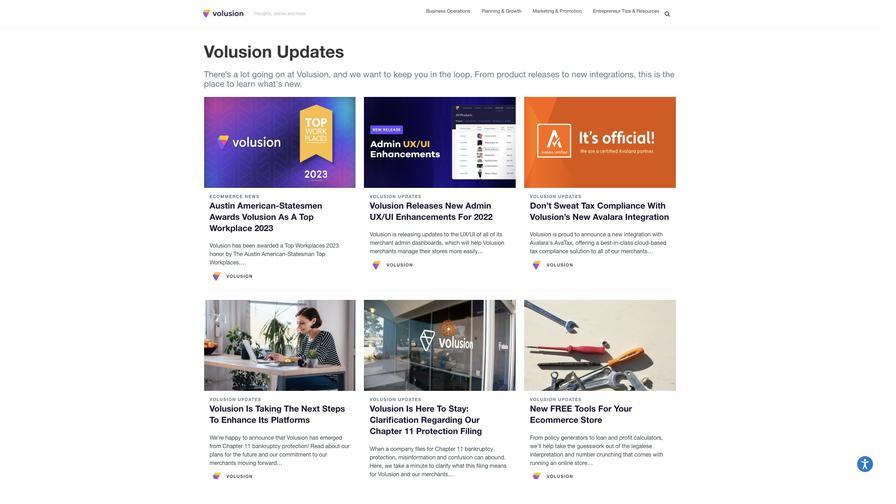 Task type: vqa. For each thing, say whether or not it's contained in the screenshot.
Updates corresponding to Volusion Updates Volusion Is Here to Stay: Clarification Regarding Our Chapter 11 Protection Filing
yes



Task type: describe. For each thing, give the bounding box(es) containing it.
statesmen
[[279, 201, 322, 210]]

to inside volusion updates volusion is taking the next steps to enhance its platforms
[[210, 415, 219, 425]]

running
[[530, 460, 549, 466]]

we'll
[[530, 443, 542, 449]]

help inside volusion is releasing updates to the ux/ui of all of its merchant admin dashboards, which will help volusion merchants manage their stores more easily…
[[471, 240, 482, 246]]

crunching
[[597, 452, 622, 458]]

to right 'releases'
[[562, 69, 570, 79]]

integrations,
[[590, 69, 636, 79]]

happy
[[225, 435, 241, 441]]

take inside when a company files for chapter 11 bankruptcy protection, misinformation and confusion can abound. here, we take a minute to clarify what this filing means for volusion and our merchants…
[[394, 463, 405, 469]]

here,
[[370, 463, 383, 469]]

tips
[[622, 8, 631, 14]]

thoughts, stories and more.
[[254, 11, 307, 16]]

merchants… inside when a company files for chapter 11 bankruptcy protection, misinformation and confusion can abound. here, we take a minute to clarify what this filing means for volusion and our merchants…
[[422, 471, 454, 478]]

new inside volusion updates new free tools for your ecommerce store
[[530, 404, 548, 414]]

compliance
[[597, 201, 645, 210]]

in
[[431, 69, 437, 79]]

all inside volusion is releasing updates to the ux/ui of all of its merchant admin dashboards, which will help volusion merchants manage their stores more easily…
[[483, 231, 489, 238]]

marketing & promotion
[[533, 8, 582, 14]]

more.
[[296, 11, 307, 16]]

there's
[[204, 69, 231, 79]]

of inside volusion is proud to announce a new integration with avalara's avatax, offering a best-in-class cloud-based tax compliance solution to all of our merchants…
[[605, 248, 610, 255]]

which
[[445, 240, 460, 246]]

with inside volusion is proud to announce a new integration with avalara's avatax, offering a best-in-class cloud-based tax compliance solution to all of our merchants…
[[653, 231, 663, 238]]

volusion inside when a company files for chapter 11 bankruptcy protection, misinformation and confusion can abound. here, we take a minute to clarify what this filing means for volusion and our merchants…
[[378, 471, 399, 478]]

been
[[243, 243, 255, 249]]

lot
[[240, 69, 250, 79]]

this for integrations,
[[639, 69, 652, 79]]

want
[[363, 69, 382, 79]]

from inside "there's a lot going on at volusion, and we want to keep you in the loop. from product releases to new integrations, this is the place to learn what's new."
[[475, 69, 495, 79]]

protection,
[[370, 454, 397, 461]]

to right happy
[[243, 435, 248, 441]]

the inside volusion updates volusion is taking the next steps to enhance its platforms
[[284, 404, 299, 414]]

to left learn
[[227, 79, 234, 88]]

enhance
[[221, 415, 256, 425]]

that inside from policy generators to loan and profit calculators, we'll help take the guesswork out of the legalese interpretation and number crunching that comes with running an online store…
[[623, 452, 633, 458]]

volusion,
[[297, 69, 331, 79]]

volusion has been awarded a top workplaces 2023 honor by the austin american-statesman top workplaces.…
[[210, 243, 339, 266]]

can
[[475, 454, 484, 461]]

loop.
[[454, 69, 473, 79]]

from
[[210, 443, 221, 449]]

profit
[[620, 435, 633, 441]]

volusion inside we're happy to announce that volusion has emerged from chapter 11 bankruptcy protection! read about our plans for the future and our commitment to our merchants moving forward…
[[287, 435, 308, 441]]

enhancements
[[396, 212, 456, 222]]

merchants inside we're happy to announce that volusion has emerged from chapter 11 bankruptcy protection! read about our plans for the future and our commitment to our merchants moving forward…
[[210, 460, 236, 466]]

class
[[621, 240, 633, 246]]

marketing
[[533, 8, 554, 14]]

planning & growth
[[482, 8, 522, 14]]

the
[[234, 251, 243, 257]]

volusion inside volusion updates new free tools for your ecommerce store
[[530, 397, 557, 403]]

ux/ui for of
[[460, 231, 475, 238]]

we inside "there's a lot going on at volusion, and we want to keep you in the loop. from product releases to new integrations, this is the place to learn what's new."
[[350, 69, 361, 79]]

volusion updates volusion is here to stay: clarification regarding our chapter 11 protection filing
[[370, 397, 482, 436]]

a inside "there's a lot going on at volusion, and we want to keep you in the loop. from product releases to new integrations, this is the place to learn what's new."
[[234, 69, 238, 79]]

11 inside "volusion updates volusion is here to stay: clarification regarding our chapter 11 protection filing"
[[405, 426, 414, 436]]

filing
[[477, 463, 488, 469]]

we inside when a company files for chapter 11 bankruptcy protection, misinformation and confusion can abound. here, we take a minute to clarify what this filing means for volusion and our merchants…
[[385, 463, 392, 469]]

entrepreneur tips & resources
[[593, 8, 660, 14]]

marketing & promotion link
[[533, 7, 582, 15]]

search image
[[665, 11, 670, 16]]

guesswork
[[577, 443, 604, 449]]

austin american-statesmen awards volusion as a top workplace 2023 image
[[204, 97, 356, 188]]

stay:
[[449, 404, 469, 414]]

for right files
[[427, 446, 434, 452]]

files
[[415, 446, 425, 452]]

11 inside we're happy to announce that volusion has emerged from chapter 11 bankruptcy protection! read about our plans for the future and our commitment to our merchants moving forward…
[[244, 443, 251, 449]]

chapter inside we're happy to announce that volusion has emerged from chapter 11 bankruptcy protection! read about our plans for the future and our commitment to our merchants moving forward…
[[223, 443, 243, 449]]

growth
[[506, 8, 522, 14]]

business operations
[[426, 8, 471, 14]]

our
[[465, 415, 480, 425]]

clarification
[[370, 415, 419, 425]]

has inside volusion has been awarded a top workplaces 2023 honor by the austin american-statesman top workplaces.…
[[232, 243, 241, 249]]

volusion updates volusion releases new admin ux/ui enhancements for 2022
[[370, 194, 493, 222]]

bankruptcy inside we're happy to announce that volusion has emerged from chapter 11 bankruptcy protection! read about our plans for the future and our commitment to our merchants moving forward…
[[252, 443, 281, 449]]

statesman
[[288, 251, 315, 257]]

what
[[452, 463, 465, 469]]

merchants inside volusion is releasing updates to the ux/ui of all of its merchant admin dashboards, which will help volusion merchants manage their stores more easily…
[[370, 248, 396, 255]]

to inside from policy generators to loan and profit calculators, we'll help take the guesswork out of the legalese interpretation and number crunching that comes with running an online store…
[[590, 435, 595, 441]]

updates for volusion updates don't sweat tax compliance with volusion's new avalara integration
[[558, 194, 582, 199]]

abound.
[[485, 454, 506, 461]]

avalara
[[593, 212, 623, 222]]

place
[[204, 79, 225, 88]]

a up the protection,
[[386, 446, 389, 452]]

our up forward… at the bottom left
[[270, 452, 278, 458]]

releasing
[[398, 231, 421, 238]]

austin inside ecommerce news austin american-statesmen awards volusion as a top workplace 2023
[[210, 201, 235, 210]]

workplace
[[210, 223, 252, 233]]

as
[[279, 212, 289, 222]]

moving
[[238, 460, 256, 466]]

ecommerce inside ecommerce news austin american-statesmen awards volusion as a top workplace 2023
[[210, 194, 243, 199]]

integration
[[626, 212, 669, 222]]

volusion updates
[[204, 41, 344, 61]]

company
[[391, 446, 414, 452]]

thoughts,
[[254, 11, 273, 16]]

clarify
[[436, 463, 451, 469]]

volusion inside volusion is proud to announce a new integration with avalara's avatax, offering a best-in-class cloud-based tax compliance solution to all of our merchants…
[[530, 231, 551, 238]]

best-
[[601, 240, 614, 246]]

all inside volusion is proud to announce a new integration with avalara's avatax, offering a best-in-class cloud-based tax compliance solution to all of our merchants…
[[598, 248, 604, 255]]

2023 inside ecommerce news austin american-statesmen awards volusion as a top workplace 2023
[[255, 223, 273, 233]]

legalese
[[632, 443, 652, 449]]

the inside volusion is releasing updates to the ux/ui of all of its merchant admin dashboards, which will help volusion merchants manage their stores more easily…
[[451, 231, 459, 238]]

ux/ui for enhancements
[[370, 212, 394, 222]]

and up the out
[[609, 435, 618, 441]]

resources
[[637, 8, 660, 14]]

means
[[490, 463, 507, 469]]

releases
[[529, 69, 560, 79]]

awarded
[[257, 243, 279, 249]]

loan
[[596, 435, 607, 441]]

bankruptcy inside when a company files for chapter 11 bankruptcy protection, misinformation and confusion can abound. here, we take a minute to clarify what this filing means for volusion and our merchants…
[[465, 446, 493, 452]]

workplaces
[[296, 243, 325, 249]]

we're happy to announce that volusion has emerged from chapter 11 bankruptcy protection! read about our plans for the future and our commitment to our merchants moving forward…
[[210, 435, 350, 466]]

admin
[[466, 201, 491, 210]]

2023 inside volusion has been awarded a top workplaces 2023 honor by the austin american-statesman top workplaces.…
[[327, 243, 339, 249]]

read
[[311, 443, 324, 449]]

misinformation
[[399, 454, 436, 461]]

american- inside ecommerce news austin american-statesmen awards volusion as a top workplace 2023
[[237, 201, 279, 210]]

2 horizontal spatial &
[[633, 8, 636, 14]]

help inside from policy generators to loan and profit calculators, we'll help take the guesswork out of the legalese interpretation and number crunching that comes with running an online store…
[[543, 443, 554, 449]]

a inside volusion has been awarded a top workplaces 2023 honor by the austin american-statesman top workplaces.…
[[280, 243, 283, 249]]

ecommerce news austin american-statesmen awards volusion as a top workplace 2023
[[210, 194, 322, 233]]

and left more.
[[287, 11, 295, 16]]

of left its
[[490, 231, 495, 238]]

to inside volusion is releasing updates to the ux/ui of all of its merchant admin dashboards, which will help volusion merchants manage their stores more easily…
[[444, 231, 449, 238]]

updates for volusion updates
[[277, 41, 344, 61]]

that inside we're happy to announce that volusion has emerged from chapter 11 bankruptcy protection! read about our plans for the future and our commitment to our merchants moving forward…
[[276, 435, 285, 441]]

volusion releases new admin ux/ui enhancements for 2022 image
[[364, 97, 516, 188]]

integration
[[624, 231, 651, 238]]

to down "offering" at the right
[[591, 248, 596, 255]]

calculators,
[[634, 435, 663, 441]]

when
[[370, 446, 384, 452]]

business operations link
[[426, 7, 471, 15]]

future
[[243, 452, 257, 458]]

is inside volusion is releasing updates to the ux/ui of all of its merchant admin dashboards, which will help volusion merchants manage their stores more easily…
[[393, 231, 397, 238]]

& for marketing
[[556, 8, 559, 14]]

volusion's
[[530, 212, 571, 222]]



Task type: locate. For each thing, give the bounding box(es) containing it.
volusion link for don't sweat tax compliance with volusion's new avalara integration
[[530, 258, 574, 272]]

policy
[[545, 435, 560, 441]]

new inside volusion updates don't sweat tax compliance with volusion's new avalara integration
[[573, 212, 591, 222]]

0 vertical spatial from
[[475, 69, 495, 79]]

1 horizontal spatial has
[[310, 435, 319, 441]]

that left "comes"
[[623, 452, 633, 458]]

there's a lot going on at volusion, and we want to keep you in the loop. from product releases to new integrations, this is the place to learn what's new.
[[204, 69, 675, 88]]

2 horizontal spatial new
[[573, 212, 591, 222]]

0 vertical spatial new
[[572, 69, 587, 79]]

chapter up clarify on the bottom
[[435, 446, 456, 452]]

volusion inside ecommerce news austin american-statesmen awards volusion as a top workplace 2023
[[242, 212, 276, 222]]

regarding
[[421, 415, 463, 425]]

1 horizontal spatial 11
[[405, 426, 414, 436]]

1 vertical spatial ecommerce
[[530, 415, 579, 425]]

0 vertical spatial that
[[276, 435, 285, 441]]

1 horizontal spatial take
[[555, 443, 566, 449]]

entrepreneur
[[593, 8, 621, 14]]

2 vertical spatial new
[[530, 404, 548, 414]]

ecommerce
[[210, 194, 243, 199], [530, 415, 579, 425]]

merchants down merchant
[[370, 248, 396, 255]]

top down statesmen
[[299, 212, 314, 222]]

announce
[[581, 231, 606, 238], [249, 435, 274, 441]]

plans
[[210, 452, 223, 458]]

from inside from policy generators to loan and profit calculators, we'll help take the guesswork out of the legalese interpretation and number crunching that comes with running an online store…
[[530, 435, 543, 441]]

0 horizontal spatial ecommerce
[[210, 194, 243, 199]]

1 horizontal spatial chapter
[[370, 426, 402, 436]]

new inside "there's a lot going on at volusion, and we want to keep you in the loop. from product releases to new integrations, this is the place to learn what's new."
[[572, 69, 587, 79]]

don't
[[530, 201, 552, 210]]

0 vertical spatial this
[[639, 69, 652, 79]]

to right want
[[384, 69, 391, 79]]

volusion is taking the next steps to enhance its platforms image
[[204, 300, 356, 391]]

1 vertical spatial announce
[[249, 435, 274, 441]]

updates inside volusion updates don't sweat tax compliance with volusion's new avalara integration
[[558, 194, 582, 199]]

american- down awarded
[[262, 251, 288, 257]]

updates for volusion updates volusion is here to stay: clarification regarding our chapter 11 protection filing
[[398, 397, 422, 403]]

0 horizontal spatial &
[[502, 8, 505, 14]]

online
[[558, 460, 573, 466]]

has
[[232, 243, 241, 249], [310, 435, 319, 441]]

1 horizontal spatial merchants…
[[621, 248, 653, 255]]

2 horizontal spatial 11
[[457, 446, 463, 452]]

free
[[551, 404, 573, 414]]

0 horizontal spatial volusion link
[[210, 270, 253, 284]]

you
[[415, 69, 428, 79]]

volusion link for volusion releases new admin ux/ui enhancements for 2022
[[370, 258, 413, 272]]

updates for volusion updates volusion is taking the next steps to enhance its platforms
[[238, 397, 261, 403]]

ux/ui
[[370, 212, 394, 222], [460, 231, 475, 238]]

updates inside volusion updates new free tools for your ecommerce store
[[558, 397, 582, 403]]

american- inside volusion has been awarded a top workplaces 2023 honor by the austin american-statesman top workplaces.…
[[262, 251, 288, 257]]

learn
[[237, 79, 255, 88]]

1 vertical spatial this
[[466, 463, 475, 469]]

volusion is here to stay: clarification regarding our chapter 11 protection filing image
[[364, 300, 516, 391]]

and inside "there's a lot going on at volusion, and we want to keep you in the loop. from product releases to new integrations, this is the place to learn what's new."
[[333, 69, 348, 79]]

operations
[[447, 8, 471, 14]]

updates for volusion updates volusion releases new admin ux/ui enhancements for 2022
[[398, 194, 422, 199]]

and inside we're happy to announce that volusion has emerged from chapter 11 bankruptcy protection! read about our plans for the future and our commitment to our merchants moving forward…
[[259, 452, 268, 458]]

a inside ecommerce news austin american-statesmen awards volusion as a top workplace 2023
[[291, 212, 297, 222]]

our inside when a company files for chapter 11 bankruptcy protection, misinformation and confusion can abound. here, we take a minute to clarify what this filing means for volusion and our merchants…
[[412, 471, 420, 478]]

new inside volusion is proud to announce a new integration with avalara's avatax, offering a best-in-class cloud-based tax compliance solution to all of our merchants…
[[612, 231, 623, 238]]

we down the protection,
[[385, 463, 392, 469]]

volusion inside volusion has been awarded a top workplaces 2023 honor by the austin american-statesman top workplaces.…
[[210, 243, 231, 249]]

our inside volusion is proud to announce a new integration with avalara's avatax, offering a best-in-class cloud-based tax compliance solution to all of our merchants…
[[612, 248, 620, 255]]

that up protection!
[[276, 435, 285, 441]]

merchants… inside volusion is proud to announce a new integration with avalara's avatax, offering a best-in-class cloud-based tax compliance solution to all of our merchants…
[[621, 248, 653, 255]]

new inside the volusion updates volusion releases new admin ux/ui enhancements for 2022
[[445, 201, 463, 210]]

0 horizontal spatial ux/ui
[[370, 212, 394, 222]]

0 horizontal spatial 11
[[244, 443, 251, 449]]

help up interpretation
[[543, 443, 554, 449]]

american-
[[237, 201, 279, 210], [262, 251, 288, 257]]

for down the admin
[[458, 212, 472, 222]]

1 vertical spatial ux/ui
[[460, 231, 475, 238]]

for up store
[[598, 404, 612, 414]]

0 horizontal spatial we
[[350, 69, 361, 79]]

volusion is releasing updates to the ux/ui of all of its merchant admin dashboards, which will help volusion merchants manage their stores more easily…
[[370, 231, 505, 255]]

minute
[[411, 463, 428, 469]]

0 horizontal spatial new
[[445, 201, 463, 210]]

with inside volusion updates don't sweat tax compliance with volusion's new avalara integration
[[648, 201, 666, 210]]

to up the we're
[[210, 415, 219, 425]]

new left free
[[530, 404, 548, 414]]

0 vertical spatial merchants
[[370, 248, 396, 255]]

with inside from policy generators to loan and profit calculators, we'll help take the guesswork out of the legalese interpretation and number crunching that comes with running an online store…
[[653, 452, 664, 458]]

and up online
[[565, 452, 575, 458]]

0 horizontal spatial this
[[466, 463, 475, 469]]

1 horizontal spatial ux/ui
[[460, 231, 475, 238]]

a left the best-
[[596, 240, 599, 246]]

1 vertical spatial with
[[653, 231, 663, 238]]

2 horizontal spatial chapter
[[435, 446, 456, 452]]

tools
[[575, 404, 596, 414]]

to up guesswork
[[590, 435, 595, 441]]

1 horizontal spatial announce
[[581, 231, 606, 238]]

ecommerce up awards
[[210, 194, 243, 199]]

for inside we're happy to announce that volusion has emerged from chapter 11 bankruptcy protection! read about our plans for the future and our commitment to our merchants moving forward…
[[225, 452, 232, 458]]

the inside we're happy to announce that volusion has emerged from chapter 11 bankruptcy protection! read about our plans for the future and our commitment to our merchants moving forward…
[[233, 452, 241, 458]]

chapter inside "volusion updates volusion is here to stay: clarification regarding our chapter 11 protection filing"
[[370, 426, 402, 436]]

help up easily…
[[471, 240, 482, 246]]

with up 'integration'
[[648, 201, 666, 210]]

volusion inside volusion updates don't sweat tax compliance with volusion's new avalara integration
[[530, 194, 557, 199]]

ux/ui up will
[[460, 231, 475, 238]]

announce inside volusion is proud to announce a new integration with avalara's avatax, offering a best-in-class cloud-based tax compliance solution to all of our merchants…
[[581, 231, 606, 238]]

1 horizontal spatial &
[[556, 8, 559, 14]]

from right loop.
[[475, 69, 495, 79]]

1 vertical spatial merchants…
[[422, 471, 454, 478]]

0 horizontal spatial help
[[471, 240, 482, 246]]

to right proud at the right top of page
[[575, 231, 580, 238]]

1 horizontal spatial merchants
[[370, 248, 396, 255]]

this inside "there's a lot going on at volusion, and we want to keep you in the loop. from product releases to new integrations, this is the place to learn what's new."
[[639, 69, 652, 79]]

1 horizontal spatial new
[[612, 231, 623, 238]]

0 vertical spatial all
[[483, 231, 489, 238]]

our down read
[[319, 452, 327, 458]]

of inside from policy generators to loan and profit calculators, we'll help take the guesswork out of the legalese interpretation and number crunching that comes with running an online store…
[[616, 443, 621, 449]]

to left clarify on the bottom
[[429, 463, 434, 469]]

an
[[551, 460, 557, 466]]

its
[[259, 415, 269, 425]]

interpretation
[[530, 452, 564, 458]]

11 inside when a company files for chapter 11 bankruptcy protection, misinformation and confusion can abound. here, we take a minute to clarify what this filing means for volusion and our merchants…
[[457, 446, 463, 452]]

to down read
[[313, 452, 318, 458]]

is inside "there's a lot going on at volusion, and we want to keep you in the loop. from product releases to new integrations, this is the place to learn what's new."
[[655, 69, 661, 79]]

new.
[[285, 79, 302, 88]]

0 vertical spatial has
[[232, 243, 241, 249]]

ecommerce down free
[[530, 415, 579, 425]]

offering
[[576, 240, 595, 246]]

& right tips
[[633, 8, 636, 14]]

for inside volusion updates new free tools for your ecommerce store
[[598, 404, 612, 414]]

1 horizontal spatial we
[[385, 463, 392, 469]]

0 vertical spatial announce
[[581, 231, 606, 238]]

open accessibe: accessibility options, statement and help image
[[862, 459, 869, 470]]

protection
[[416, 426, 458, 436]]

don't sweat tax compliance with volusion's new avalara integration image
[[525, 97, 676, 188]]

1 vertical spatial new
[[573, 212, 591, 222]]

news
[[245, 194, 260, 199]]

top inside ecommerce news austin american-statesmen awards volusion as a top workplace 2023
[[299, 212, 314, 222]]

volusion updates don't sweat tax compliance with volusion's new avalara integration
[[530, 194, 669, 222]]

of down the best-
[[605, 248, 610, 255]]

austin
[[210, 201, 235, 210], [244, 251, 260, 257]]

& left growth
[[502, 8, 505, 14]]

compliance
[[539, 248, 569, 255]]

0 vertical spatial merchants…
[[621, 248, 653, 255]]

american- down news
[[237, 201, 279, 210]]

manage
[[398, 248, 418, 255]]

this left filing
[[466, 463, 475, 469]]

1 vertical spatial all
[[598, 248, 604, 255]]

merchants
[[370, 248, 396, 255], [210, 460, 236, 466]]

merchants…
[[621, 248, 653, 255], [422, 471, 454, 478]]

solution
[[570, 248, 590, 255]]

1 horizontal spatial 2023
[[327, 243, 339, 249]]

2 vertical spatial top
[[316, 251, 325, 257]]

bankruptcy up can
[[465, 446, 493, 452]]

1 horizontal spatial that
[[623, 452, 633, 458]]

with up 'based'
[[653, 231, 663, 238]]

2023
[[255, 223, 273, 233], [327, 243, 339, 249]]

stories
[[274, 11, 286, 16]]

new free tools for your ecommerce store image
[[525, 300, 676, 391]]

2 horizontal spatial top
[[316, 251, 325, 257]]

this
[[639, 69, 652, 79], [466, 463, 475, 469]]

for inside the volusion updates volusion releases new admin ux/ui enhancements for 2022
[[458, 212, 472, 222]]

at
[[287, 69, 295, 79]]

0 vertical spatial top
[[299, 212, 314, 222]]

0 vertical spatial 2023
[[255, 223, 273, 233]]

0 horizontal spatial merchants
[[210, 460, 236, 466]]

for down here,
[[370, 471, 377, 478]]

& for planning
[[502, 8, 505, 14]]

austin down been
[[244, 251, 260, 257]]

0 horizontal spatial all
[[483, 231, 489, 238]]

we left want
[[350, 69, 361, 79]]

1 horizontal spatial austin
[[244, 251, 260, 257]]

of right the out
[[616, 443, 621, 449]]

updates for volusion updates new free tools for your ecommerce store
[[558, 397, 582, 403]]

2023 right workplaces
[[327, 243, 339, 249]]

announce inside we're happy to announce that volusion has emerged from chapter 11 bankruptcy protection! read about our plans for the future and our commitment to our merchants moving forward…
[[249, 435, 274, 441]]

1 horizontal spatial top
[[299, 212, 314, 222]]

take down company
[[394, 463, 405, 469]]

11 down clarification
[[405, 426, 414, 436]]

& right marketing
[[556, 8, 559, 14]]

0 horizontal spatial that
[[276, 435, 285, 441]]

this right integrations,
[[639, 69, 652, 79]]

1 vertical spatial top
[[285, 243, 294, 249]]

1 horizontal spatial ecommerce
[[530, 415, 579, 425]]

is inside volusion updates volusion is taking the next steps to enhance its platforms
[[246, 404, 253, 414]]

volusion link down workplaces.…
[[210, 270, 253, 284]]

ux/ui inside the volusion updates volusion releases new admin ux/ui enhancements for 2022
[[370, 212, 394, 222]]

our down in- at the right bottom of page
[[612, 248, 620, 255]]

and up clarify on the bottom
[[437, 454, 447, 461]]

1 vertical spatial austin
[[244, 251, 260, 257]]

0 horizontal spatial chapter
[[223, 443, 243, 449]]

2 vertical spatial with
[[653, 452, 664, 458]]

chapter down clarification
[[370, 426, 402, 436]]

will
[[462, 240, 470, 246]]

with right "comes"
[[653, 452, 664, 458]]

1 vertical spatial help
[[543, 443, 554, 449]]

new down tax
[[573, 212, 591, 222]]

0 vertical spatial take
[[555, 443, 566, 449]]

updates up volusion,
[[277, 41, 344, 61]]

when a company files for chapter 11 bankruptcy protection, misinformation and confusion can abound. here, we take a minute to clarify what this filing means for volusion and our merchants…
[[370, 446, 507, 478]]

2 horizontal spatial volusion link
[[530, 258, 574, 272]]

0 vertical spatial help
[[471, 240, 482, 246]]

is inside volusion is proud to announce a new integration with avalara's avatax, offering a best-in-class cloud-based tax compliance solution to all of our merchants…
[[553, 231, 557, 238]]

1 vertical spatial we
[[385, 463, 392, 469]]

bankruptcy
[[252, 443, 281, 449], [465, 446, 493, 452]]

0 horizontal spatial merchants…
[[422, 471, 454, 478]]

11 up future
[[244, 443, 251, 449]]

updates up releases
[[398, 194, 422, 199]]

0 vertical spatial we
[[350, 69, 361, 79]]

filing
[[461, 426, 482, 436]]

stores
[[432, 248, 448, 255]]

its
[[497, 231, 503, 238]]

ecommerce inside volusion updates new free tools for your ecommerce store
[[530, 415, 579, 425]]

a up the best-
[[608, 231, 611, 238]]

has up read
[[310, 435, 319, 441]]

1 vertical spatial take
[[394, 463, 405, 469]]

updates up free
[[558, 397, 582, 403]]

1 vertical spatial that
[[623, 452, 633, 458]]

0 horizontal spatial new
[[572, 69, 587, 79]]

sweat
[[554, 201, 579, 210]]

0 horizontal spatial announce
[[249, 435, 274, 441]]

0 vertical spatial ecommerce
[[210, 194, 243, 199]]

to inside when a company files for chapter 11 bankruptcy protection, misinformation and confusion can abound. here, we take a minute to clarify what this filing means for volusion and our merchants…
[[429, 463, 434, 469]]

announce down its
[[249, 435, 274, 441]]

of up easily…
[[477, 231, 482, 238]]

bankruptcy up forward… at the bottom left
[[252, 443, 281, 449]]

0 horizontal spatial has
[[232, 243, 241, 249]]

chapter down happy
[[223, 443, 243, 449]]

0 vertical spatial with
[[648, 201, 666, 210]]

about
[[326, 443, 340, 449]]

0 horizontal spatial austin
[[210, 201, 235, 210]]

new left integrations,
[[572, 69, 587, 79]]

chapter inside when a company files for chapter 11 bankruptcy protection, misinformation and confusion can abound. here, we take a minute to clarify what this filing means for volusion and our merchants…
[[435, 446, 456, 452]]

and right volusion,
[[333, 69, 348, 79]]

take down policy at the right of the page
[[555, 443, 566, 449]]

a left the lot
[[234, 69, 238, 79]]

1 vertical spatial has
[[310, 435, 319, 441]]

updates up is
[[398, 397, 422, 403]]

based
[[651, 240, 667, 246]]

out
[[606, 443, 614, 449]]

1 horizontal spatial help
[[543, 443, 554, 449]]

to inside "volusion updates volusion is here to stay: clarification regarding our chapter 11 protection filing"
[[437, 404, 446, 414]]

our right about
[[342, 443, 350, 449]]

tax
[[530, 248, 538, 255]]

and up forward… at the bottom left
[[259, 452, 268, 458]]

1 horizontal spatial new
[[530, 404, 548, 414]]

volusion updates volusion is taking the next steps to enhance its platforms
[[210, 397, 345, 425]]

cloud-
[[635, 240, 651, 246]]

is
[[655, 69, 661, 79], [393, 231, 397, 238], [553, 231, 557, 238], [246, 404, 253, 414]]

1 horizontal spatial bankruptcy
[[465, 446, 493, 452]]

volusion link down compliance
[[530, 258, 574, 272]]

0 horizontal spatial take
[[394, 463, 405, 469]]

1 vertical spatial merchants
[[210, 460, 236, 466]]

1 vertical spatial american-
[[262, 251, 288, 257]]

a right awarded
[[280, 243, 283, 249]]

0 vertical spatial new
[[445, 201, 463, 210]]

updates inside volusion updates volusion is taking the next steps to enhance its platforms
[[238, 397, 261, 403]]

has inside we're happy to announce that volusion has emerged from chapter 11 bankruptcy protection! read about our plans for the future and our commitment to our merchants moving forward…
[[310, 435, 319, 441]]

0 horizontal spatial from
[[475, 69, 495, 79]]

1 vertical spatial from
[[530, 435, 543, 441]]

0 horizontal spatial 2023
[[255, 223, 273, 233]]

to up which
[[444, 231, 449, 238]]

volusion is proud to announce a new integration with avalara's avatax, offering a best-in-class cloud-based tax compliance solution to all of our merchants…
[[530, 231, 667, 255]]

emerged
[[320, 435, 342, 441]]

volusion
[[204, 41, 272, 61], [370, 194, 396, 199], [530, 194, 557, 199], [370, 201, 404, 210], [242, 212, 276, 222], [370, 231, 391, 238], [530, 231, 551, 238], [483, 240, 505, 246], [210, 243, 231, 249], [387, 262, 413, 268], [547, 262, 574, 268], [227, 274, 253, 279], [210, 397, 236, 403], [370, 397, 396, 403], [530, 397, 557, 403], [210, 404, 244, 414], [370, 404, 404, 414], [287, 435, 308, 441], [378, 471, 399, 478]]

that
[[276, 435, 285, 441], [623, 452, 633, 458]]

2023 up awarded
[[255, 223, 273, 233]]

keep
[[394, 69, 412, 79]]

take
[[555, 443, 566, 449], [394, 463, 405, 469]]

0 horizontal spatial bankruptcy
[[252, 443, 281, 449]]

their
[[420, 248, 431, 255]]

ux/ui up merchant
[[370, 212, 394, 222]]

volusion updates new free tools for your ecommerce store
[[530, 397, 632, 425]]

0 vertical spatial austin
[[210, 201, 235, 210]]

new left the admin
[[445, 201, 463, 210]]

for right plans
[[225, 452, 232, 458]]

1 horizontal spatial all
[[598, 248, 604, 255]]

all down the best-
[[598, 248, 604, 255]]

1 vertical spatial 2023
[[327, 243, 339, 249]]

admin
[[395, 240, 411, 246]]

ux/ui inside volusion is releasing updates to the ux/ui of all of its merchant admin dashboards, which will help volusion merchants manage their stores more easily…
[[460, 231, 475, 238]]

our down 'minute'
[[412, 471, 420, 478]]

1 vertical spatial new
[[612, 231, 623, 238]]

this inside when a company files for chapter 11 bankruptcy protection, misinformation and confusion can abound. here, we take a minute to clarify what this filing means for volusion and our merchants…
[[466, 463, 475, 469]]

updates inside the volusion updates volusion releases new admin ux/ui enhancements for 2022
[[398, 194, 422, 199]]

11 up confusion
[[457, 446, 463, 452]]

next
[[301, 404, 320, 414]]

volusion link
[[370, 258, 413, 272], [530, 258, 574, 272], [210, 270, 253, 284]]

2022
[[474, 212, 493, 222]]

proud
[[559, 231, 573, 238]]

we
[[350, 69, 361, 79], [385, 463, 392, 469]]

merchants… down cloud-
[[621, 248, 653, 255]]

by
[[226, 251, 232, 257]]

announce up "offering" at the right
[[581, 231, 606, 238]]

volusion link for austin american-statesmen awards volusion as a top workplace 2023
[[210, 270, 253, 284]]

1 horizontal spatial this
[[639, 69, 652, 79]]

top up statesman
[[285, 243, 294, 249]]

all left its
[[483, 231, 489, 238]]

0 vertical spatial american-
[[237, 201, 279, 210]]

0 horizontal spatial top
[[285, 243, 294, 249]]

updates up 'sweat'
[[558, 194, 582, 199]]

confusion
[[448, 454, 473, 461]]

updates inside "volusion updates volusion is here to stay: clarification regarding our chapter 11 protection filing"
[[398, 397, 422, 403]]

to up 'regarding'
[[437, 404, 446, 414]]

top down workplaces
[[316, 251, 325, 257]]

0 vertical spatial ux/ui
[[370, 212, 394, 222]]

from
[[475, 69, 495, 79], [530, 435, 543, 441]]

avatax,
[[555, 240, 574, 246]]

forward…
[[258, 460, 282, 466]]

and down misinformation
[[401, 471, 410, 478]]

volusion link down manage
[[370, 258, 413, 272]]

a right as
[[291, 212, 297, 222]]

take inside from policy generators to loan and profit calculators, we'll help take the guesswork out of the legalese interpretation and number crunching that comes with running an online store…
[[555, 443, 566, 449]]

new up in- at the right bottom of page
[[612, 231, 623, 238]]

a left 'minute'
[[406, 463, 409, 469]]

from up we'll
[[530, 435, 543, 441]]

updates up taking
[[238, 397, 261, 403]]

austin inside volusion has been awarded a top workplaces 2023 honor by the austin american-statesman top workplaces.…
[[244, 251, 260, 257]]

in-
[[614, 240, 621, 246]]

a
[[234, 69, 238, 79], [291, 212, 297, 222], [608, 231, 611, 238], [596, 240, 599, 246], [280, 243, 283, 249], [386, 446, 389, 452], [406, 463, 409, 469]]

1 horizontal spatial from
[[530, 435, 543, 441]]

merchants… down clarify on the bottom
[[422, 471, 454, 478]]

this for what
[[466, 463, 475, 469]]

1 horizontal spatial volusion link
[[370, 258, 413, 272]]



